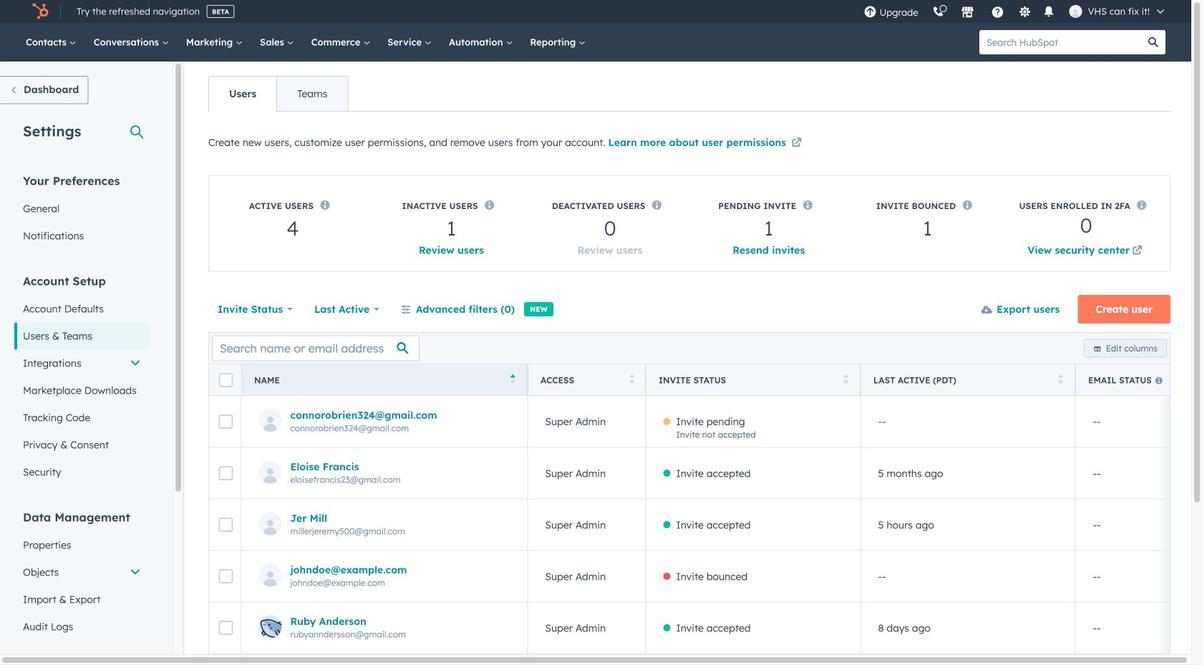 Task type: describe. For each thing, give the bounding box(es) containing it.
name element
[[241, 654, 528, 665]]

2 link opens in a new window image from the top
[[1133, 246, 1143, 256]]

Search HubSpot search field
[[980, 30, 1142, 54]]

account setup element
[[14, 273, 150, 486]]

1 press to sort. element from the left
[[629, 374, 635, 386]]

press to sort. image for third press to sort. element from right
[[629, 374, 635, 384]]

data management element
[[14, 510, 150, 641]]

invite status element
[[646, 654, 861, 665]]

last active element
[[861, 654, 1076, 665]]

press to sort. image
[[1058, 374, 1064, 384]]



Task type: vqa. For each thing, say whether or not it's contained in the screenshot.
the bottommost caret icon
no



Task type: locate. For each thing, give the bounding box(es) containing it.
access element
[[528, 654, 646, 665]]

email status element
[[1076, 654, 1202, 665]]

2 horizontal spatial press to sort. element
[[1058, 374, 1064, 386]]

0 horizontal spatial press to sort. image
[[629, 374, 635, 384]]

marketplaces image
[[962, 6, 974, 19]]

terry turtle image
[[1070, 5, 1083, 18]]

1 press to sort. image from the left
[[629, 374, 635, 384]]

navigation
[[208, 76, 348, 112]]

press to sort. image
[[629, 374, 635, 384], [844, 374, 849, 384]]

menu
[[857, 0, 1175, 23]]

press to sort. element
[[629, 374, 635, 386], [844, 374, 849, 386], [1058, 374, 1064, 386]]

3 press to sort. element from the left
[[1058, 374, 1064, 386]]

1 link opens in a new window image from the top
[[792, 135, 802, 152]]

2 press to sort. element from the left
[[844, 374, 849, 386]]

1 horizontal spatial press to sort. image
[[844, 374, 849, 384]]

press to sort. image for 2nd press to sort. element from right
[[844, 374, 849, 384]]

2 link opens in a new window image from the top
[[792, 139, 802, 149]]

ascending sort. press to sort descending. image
[[510, 374, 516, 384]]

your preferences element
[[14, 173, 150, 250]]

1 horizontal spatial press to sort. element
[[844, 374, 849, 386]]

ascending sort. press to sort descending. element
[[510, 374, 516, 386]]

link opens in a new window image
[[1133, 243, 1143, 260], [1133, 246, 1143, 256]]

0 horizontal spatial press to sort. element
[[629, 374, 635, 386]]

2 press to sort. image from the left
[[844, 374, 849, 384]]

Search name or email address search field
[[212, 336, 420, 361]]

1 link opens in a new window image from the top
[[1133, 243, 1143, 260]]

link opens in a new window image
[[792, 135, 802, 152], [792, 139, 802, 149]]



